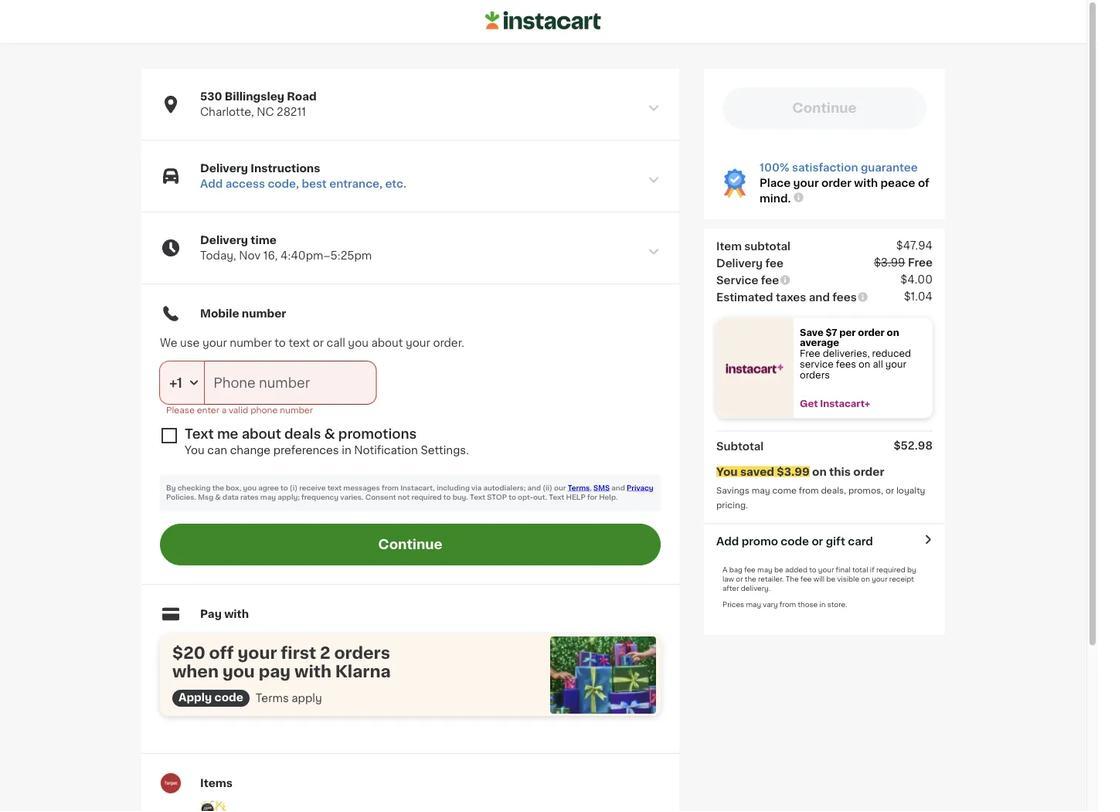 Task type: locate. For each thing, give the bounding box(es) containing it.
1 vertical spatial delivery
[[200, 235, 248, 246]]

from right vary at the bottom of page
[[780, 602, 797, 609]]

Phone number telephone field
[[204, 362, 376, 404]]

may down agree
[[260, 495, 276, 501]]

0 vertical spatial in
[[342, 445, 352, 456]]

0 horizontal spatial add
[[200, 179, 223, 189]]

1 vertical spatial order
[[859, 328, 885, 337]]

instacart,
[[401, 485, 435, 492]]

0 horizontal spatial with
[[224, 609, 249, 620]]

place your order with peace of mind.
[[760, 178, 930, 204]]

messages
[[344, 485, 380, 492]]

0 vertical spatial required
[[412, 495, 442, 501]]

free up $4.00
[[909, 257, 933, 268]]

more info about 100% satisfaction guarantee image
[[793, 191, 805, 204]]

preferences
[[273, 445, 339, 456]]

0 horizontal spatial and
[[528, 485, 541, 492]]

may inside savings may come from deals, promos, or loyalty pricing.
[[752, 487, 771, 495]]

terms up help
[[568, 485, 590, 492]]

text left call on the top of page
[[289, 338, 310, 349]]

to up will
[[810, 567, 817, 574]]

from up consent
[[382, 485, 399, 492]]

from
[[382, 485, 399, 492], [799, 487, 819, 495], [780, 602, 797, 609]]

fees up per
[[833, 292, 857, 303]]

nov
[[239, 251, 261, 261]]

(i)
[[290, 485, 298, 492]]

1 vertical spatial required
[[877, 567, 906, 574]]

text down our
[[549, 495, 565, 501]]

0 horizontal spatial free
[[800, 349, 821, 358]]

terms down the pay
[[256, 694, 289, 704]]

add inside delivery instructions add access code, best entrance, etc.
[[200, 179, 223, 189]]

0 horizontal spatial terms
[[256, 694, 289, 704]]

pay
[[259, 664, 291, 680]]

be up retailer.
[[775, 567, 784, 574]]

fee left will
[[801, 576, 812, 583]]

the
[[786, 576, 799, 583]]

1 horizontal spatial text
[[470, 495, 486, 501]]

the inside a bag fee may be added to your final total if required by law or the retailer. the fee will be visible on your receipt after delivery.
[[745, 576, 757, 583]]

items
[[200, 779, 233, 790]]

fees down deliveries,
[[837, 360, 857, 369]]

law
[[723, 576, 735, 583]]

or down the bag
[[736, 576, 744, 583]]

item
[[717, 241, 742, 252]]

1 horizontal spatial and
[[612, 485, 625, 492]]

agree
[[258, 485, 279, 492]]

delivery fee
[[717, 258, 784, 269]]

about right call on the top of page
[[372, 338, 403, 349]]

store.
[[828, 602, 848, 609]]

guarantee
[[861, 162, 918, 173]]

may down "saved"
[[752, 487, 771, 495]]

0 horizontal spatial required
[[412, 495, 442, 501]]

text up can
[[185, 428, 214, 441]]

on left the this
[[813, 467, 827, 478]]

1 horizontal spatial add
[[717, 536, 739, 547]]

0 vertical spatial &
[[324, 428, 335, 441]]

with down 'guarantee'
[[855, 178, 879, 189]]

(ii)
[[543, 485, 553, 492]]

delivery
[[200, 163, 248, 174], [200, 235, 248, 246], [717, 258, 763, 269]]

$3.99 up come
[[777, 467, 810, 478]]

and right taxes
[[809, 292, 830, 303]]

delivery up access
[[200, 163, 248, 174]]

1 vertical spatial add
[[717, 536, 739, 547]]

0 horizontal spatial from
[[382, 485, 399, 492]]

delivery address image
[[647, 101, 661, 115]]

0 vertical spatial terms
[[568, 485, 590, 492]]

1 horizontal spatial be
[[827, 576, 836, 583]]

to
[[275, 338, 286, 349], [281, 485, 288, 492], [444, 495, 451, 501], [509, 495, 516, 501], [810, 567, 817, 574]]

0 vertical spatial about
[[372, 338, 403, 349]]

charlotte,
[[200, 107, 254, 118]]

home image
[[486, 9, 602, 32]]

0 vertical spatial order
[[822, 178, 852, 189]]

text down the via
[[470, 495, 486, 501]]

klarna
[[335, 664, 391, 680]]

consent
[[366, 495, 396, 501]]

on down total at the right bottom
[[862, 576, 871, 583]]

your up the pay
[[238, 645, 277, 662]]

service fee
[[717, 275, 780, 286]]

terms link
[[568, 485, 590, 492]]

a bag fee may be added to your final total if required by law or the retailer. the fee will be visible on your receipt after delivery.
[[723, 567, 917, 592]]

0 vertical spatial delivery
[[200, 163, 248, 174]]

subtotal
[[745, 241, 791, 252]]

you up savings
[[717, 467, 738, 478]]

$20 off your first 2 orders when you pay with klarna
[[172, 645, 391, 680]]

1 vertical spatial &
[[215, 495, 221, 501]]

&
[[324, 428, 335, 441], [215, 495, 221, 501]]

delivery up today,
[[200, 235, 248, 246]]

0 horizontal spatial in
[[342, 445, 352, 456]]

help.
[[599, 495, 618, 501]]

stop
[[487, 495, 507, 501]]

free up service
[[800, 349, 821, 358]]

delivery inside delivery instructions add access code, best entrance, etc.
[[200, 163, 248, 174]]

you up rates
[[243, 485, 257, 492]]

1 horizontal spatial about
[[372, 338, 403, 349]]

in inside text me about deals & promotions you can change preferences in notification settings.
[[342, 445, 352, 456]]

may up retailer.
[[758, 567, 773, 574]]

save $7 per order on average free deliveries, reduced service fees on all your orders
[[800, 328, 914, 380]]

required up receipt
[[877, 567, 906, 574]]

number up deals
[[280, 406, 313, 415]]

we
[[160, 338, 177, 349]]

0 horizontal spatial the
[[212, 485, 224, 492]]

1 horizontal spatial text
[[328, 485, 342, 492]]

with right pay
[[224, 609, 249, 620]]

0 horizontal spatial orders
[[334, 645, 390, 662]]

1 horizontal spatial you
[[717, 467, 738, 478]]

the up delivery.
[[745, 576, 757, 583]]

your inside $20 off your first 2 orders when you pay with klarna
[[238, 645, 277, 662]]

0 horizontal spatial code
[[215, 693, 243, 704]]

or left gift
[[812, 536, 824, 547]]

0 vertical spatial the
[[212, 485, 224, 492]]

100%
[[760, 162, 790, 173]]

entrance,
[[330, 179, 383, 189]]

or left the loyalty
[[886, 487, 895, 495]]

$4.00
[[901, 274, 933, 285]]

0 horizontal spatial about
[[242, 428, 281, 441]]

1 horizontal spatial $3.99
[[874, 257, 906, 268]]

orders inside save $7 per order on average free deliveries, reduced service fees on all your orders
[[800, 371, 830, 380]]

and
[[809, 292, 830, 303], [528, 485, 541, 492], [612, 485, 625, 492]]

1 horizontal spatial required
[[877, 567, 906, 574]]

terms inside by checking the box, you agree to (i) receive text messages from instacart, including via autodialers; and (ii) our terms , sms and privacy policies. msg & data rates may apply; frequency varies. consent not required to buy. text stop to opt-out. text help for help.
[[568, 485, 590, 492]]

text up frequency on the bottom of page
[[328, 485, 342, 492]]

and up help.
[[612, 485, 625, 492]]

order down 100% satisfaction guarantee
[[822, 178, 852, 189]]

apply
[[292, 694, 322, 704]]

1 horizontal spatial in
[[820, 602, 826, 609]]

$3.99 down $47.94
[[874, 257, 906, 268]]

1 horizontal spatial terms
[[568, 485, 590, 492]]

in down "promotions"
[[342, 445, 352, 456]]

you right call on the top of page
[[348, 338, 369, 349]]

deliveries,
[[823, 349, 870, 358]]

about up 'change'
[[242, 428, 281, 441]]

order
[[822, 178, 852, 189], [859, 328, 885, 337], [854, 467, 885, 478]]

0 horizontal spatial text
[[289, 338, 310, 349]]

loyalty
[[897, 487, 926, 495]]

fee right the bag
[[745, 567, 756, 574]]

savings
[[717, 487, 750, 495]]

about
[[372, 338, 403, 349], [242, 428, 281, 441]]

+1
[[169, 377, 183, 390]]

1 vertical spatial about
[[242, 428, 281, 441]]

& right msg
[[215, 495, 221, 501]]

0 horizontal spatial &
[[215, 495, 221, 501]]

add left access
[[200, 179, 223, 189]]

0 vertical spatial add
[[200, 179, 223, 189]]

530
[[200, 91, 222, 102]]

fee down subtotal
[[766, 258, 784, 269]]

peace
[[881, 178, 916, 189]]

to inside a bag fee may be added to your final total if required by law or the retailer. the fee will be visible on your receipt after delivery.
[[810, 567, 817, 574]]

1 horizontal spatial &
[[324, 428, 335, 441]]

pricing.
[[717, 501, 749, 510]]

0 horizontal spatial be
[[775, 567, 784, 574]]

number right mobile at the top left
[[242, 309, 286, 319]]

delivery instructions add access code, best entrance, etc.
[[200, 163, 407, 189]]

edwards® turtle pie image
[[197, 801, 228, 812]]

1 vertical spatial you
[[243, 485, 257, 492]]

and up out. at the bottom of the page
[[528, 485, 541, 492]]

1 vertical spatial the
[[745, 576, 757, 583]]

2 horizontal spatial from
[[799, 487, 819, 495]]

0 horizontal spatial you
[[185, 445, 205, 456]]

apply
[[179, 693, 212, 704]]

1 vertical spatial fees
[[837, 360, 857, 369]]

receipt
[[890, 576, 915, 583]]

required inside by checking the box, you agree to (i) receive text messages from instacart, including via autodialers; and (ii) our terms , sms and privacy policies. msg & data rates may apply; frequency varies. consent not required to buy. text stop to opt-out. text help for help.
[[412, 495, 442, 501]]

code up added
[[781, 536, 810, 547]]

be right will
[[827, 576, 836, 583]]

0 vertical spatial free
[[909, 257, 933, 268]]

or inside "button"
[[812, 536, 824, 547]]

free inside save $7 per order on average free deliveries, reduced service fees on all your orders
[[800, 349, 821, 358]]

0 vertical spatial text
[[289, 338, 310, 349]]

1 horizontal spatial orders
[[800, 371, 830, 380]]

with down 2
[[295, 664, 332, 680]]

delivery up the service
[[717, 258, 763, 269]]

nc
[[257, 107, 274, 118]]

you down the off
[[223, 664, 255, 680]]

not
[[398, 495, 410, 501]]

1 vertical spatial free
[[800, 349, 821, 358]]

1 horizontal spatial the
[[745, 576, 757, 583]]

about inside text me about deals & promotions you can change preferences in notification settings.
[[242, 428, 281, 441]]

0 vertical spatial code
[[781, 536, 810, 547]]

1 vertical spatial be
[[827, 576, 836, 583]]

delivery inside delivery time today, nov 16, 4:40pm–5:25pm
[[200, 235, 248, 246]]

delivery instructions image
[[647, 173, 661, 187]]

orders inside $20 off your first 2 orders when you pay with klarna
[[334, 645, 390, 662]]

visible
[[838, 576, 860, 583]]

& right deals
[[324, 428, 335, 441]]

with inside place your order with peace of mind.
[[855, 178, 879, 189]]

order up promos,
[[854, 467, 885, 478]]

1 vertical spatial orders
[[334, 645, 390, 662]]

2 vertical spatial you
[[223, 664, 255, 680]]

2 vertical spatial number
[[280, 406, 313, 415]]

1 vertical spatial with
[[224, 609, 249, 620]]

0 horizontal spatial text
[[185, 428, 214, 441]]

number down mobile number
[[230, 338, 272, 349]]

1 horizontal spatial from
[[780, 602, 797, 609]]

orders up klarna
[[334, 645, 390, 662]]

by
[[908, 567, 917, 574]]

your down reduced
[[886, 360, 907, 369]]

$3.99 free
[[874, 257, 933, 268]]

gift
[[826, 536, 846, 547]]

to left (i)
[[281, 485, 288, 492]]

from for savings may come from deals, promos, or loyalty pricing.
[[799, 487, 819, 495]]

2 horizontal spatial with
[[855, 178, 879, 189]]

your
[[794, 178, 819, 189], [203, 338, 227, 349], [406, 338, 431, 349], [886, 360, 907, 369], [819, 567, 835, 574], [872, 576, 888, 583], [238, 645, 277, 662]]

2 vertical spatial with
[[295, 664, 332, 680]]

deals
[[285, 428, 321, 441]]

today,
[[200, 251, 236, 261]]

on inside a bag fee may be added to your final total if required by law or the retailer. the fee will be visible on your receipt after delivery.
[[862, 576, 871, 583]]

the left box,
[[212, 485, 224, 492]]

0 horizontal spatial $3.99
[[777, 467, 810, 478]]

fee
[[766, 258, 784, 269], [762, 275, 780, 286], [745, 567, 756, 574], [801, 576, 812, 583]]

sms link
[[594, 485, 610, 492]]

0 vertical spatial with
[[855, 178, 879, 189]]

get
[[800, 400, 818, 409]]

after
[[723, 585, 740, 592]]

you left can
[[185, 445, 205, 456]]

by
[[166, 485, 176, 492]]

may inside a bag fee may be added to your final total if required by law or the retailer. the fee will be visible on your receipt after delivery.
[[758, 567, 773, 574]]

instacart+
[[821, 400, 871, 409]]

1 horizontal spatial code
[[781, 536, 810, 547]]

add up a
[[717, 536, 739, 547]]

policies.
[[166, 495, 196, 501]]

1 vertical spatial text
[[328, 485, 342, 492]]

to down autodialers;
[[509, 495, 516, 501]]

0 vertical spatial you
[[185, 445, 205, 456]]

terms
[[568, 485, 590, 492], [256, 694, 289, 704]]

a
[[222, 406, 227, 415]]

may down delivery.
[[747, 602, 762, 609]]

28211
[[277, 107, 306, 118]]

code right apply
[[215, 693, 243, 704]]

from inside savings may come from deals, promos, or loyalty pricing.
[[799, 487, 819, 495]]

orders down service
[[800, 371, 830, 380]]

order right per
[[859, 328, 885, 337]]

from down you saved $3.99 on this order
[[799, 487, 819, 495]]

your up the more info about 100% satisfaction guarantee "image"
[[794, 178, 819, 189]]

1 horizontal spatial with
[[295, 664, 332, 680]]

0 vertical spatial orders
[[800, 371, 830, 380]]

me
[[217, 428, 239, 441]]

promotions
[[339, 428, 417, 441]]

to up phone number telephone field at the top left of the page
[[275, 338, 286, 349]]

1 vertical spatial terms
[[256, 694, 289, 704]]

0 vertical spatial be
[[775, 567, 784, 574]]

in left store.
[[820, 602, 826, 609]]

required down instacart,
[[412, 495, 442, 501]]



Task type: vqa. For each thing, say whether or not it's contained in the screenshot.
the pay
yes



Task type: describe. For each thing, give the bounding box(es) containing it.
add inside "button"
[[717, 536, 739, 547]]

autodialers;
[[484, 485, 526, 492]]

100% satisfaction guarantee
[[760, 162, 918, 173]]

delivery for today,
[[200, 235, 248, 246]]

code inside "button"
[[781, 536, 810, 547]]

enter
[[197, 406, 219, 415]]

2 vertical spatial delivery
[[717, 258, 763, 269]]

add promo code or gift card
[[717, 536, 874, 547]]

rates
[[240, 495, 259, 501]]

come
[[773, 487, 797, 495]]

you inside $20 off your first 2 orders when you pay with klarna
[[223, 664, 255, 680]]

text inside by checking the box, you agree to (i) receive text messages from instacart, including via autodialers; and (ii) our terms , sms and privacy policies. msg & data rates may apply; frequency varies. consent not required to buy. text stop to opt-out. text help for help.
[[328, 485, 342, 492]]

please
[[166, 406, 195, 415]]

0 vertical spatial you
[[348, 338, 369, 349]]

continue button
[[160, 524, 661, 566]]

apply code
[[179, 693, 243, 704]]

text inside text me about deals & promotions you can change preferences in notification settings.
[[185, 428, 214, 441]]

mind.
[[760, 193, 791, 204]]

or left call on the top of page
[[313, 338, 324, 349]]

for
[[588, 495, 598, 501]]

2 horizontal spatial and
[[809, 292, 830, 303]]

satisfaction
[[793, 162, 859, 173]]

get instacart+
[[800, 400, 871, 409]]

order.
[[433, 338, 465, 349]]

estimated
[[717, 292, 774, 303]]

or inside savings may come from deals, promos, or loyalty pricing.
[[886, 487, 895, 495]]

$52.98
[[894, 440, 933, 451]]

with inside $20 off your first 2 orders when you pay with klarna
[[295, 664, 332, 680]]

msg
[[198, 495, 214, 501]]

your down the if
[[872, 576, 888, 583]]

$7
[[826, 328, 838, 337]]

sms
[[594, 485, 610, 492]]

required inside a bag fee may be added to your final total if required by law or the retailer. the fee will be visible on your receipt after delivery.
[[877, 567, 906, 574]]

you saved $3.99 on this order
[[717, 467, 885, 478]]

instructions
[[251, 163, 320, 174]]

or inside a bag fee may be added to your final total if required by law or the retailer. the fee will be visible on your receipt after delivery.
[[736, 576, 744, 583]]

help
[[566, 495, 586, 501]]

bag
[[730, 567, 743, 574]]

off
[[209, 645, 234, 662]]

& inside by checking the box, you agree to (i) receive text messages from instacart, including via autodialers; and (ii) our terms , sms and privacy policies. msg & data rates may apply; frequency varies. consent not required to buy. text stop to opt-out. text help for help.
[[215, 495, 221, 501]]

service
[[717, 275, 759, 286]]

privacy
[[627, 485, 654, 492]]

data
[[223, 495, 239, 501]]

2 horizontal spatial text
[[549, 495, 565, 501]]

delivery.
[[741, 585, 771, 592]]

get instacart+ button
[[794, 399, 933, 410]]

subtotal
[[717, 441, 764, 452]]

promo
[[742, 536, 779, 547]]

call
[[327, 338, 345, 349]]

continue
[[378, 539, 443, 552]]

we use your number to text or call you about your order.
[[160, 338, 465, 349]]

1 vertical spatial in
[[820, 602, 826, 609]]

prices
[[723, 602, 745, 609]]

etc.
[[385, 179, 407, 189]]

add promo code or gift card button
[[717, 534, 874, 549]]

530 billingsley road charlotte, nc 28211
[[200, 91, 317, 118]]

use
[[180, 338, 200, 349]]

phone
[[251, 406, 278, 415]]

you inside by checking the box, you agree to (i) receive text messages from instacart, including via autodialers; and (ii) our terms , sms and privacy policies. msg & data rates may apply; frequency varies. consent not required to buy. text stop to opt-out. text help for help.
[[243, 485, 257, 492]]

a
[[723, 567, 728, 574]]

savings may come from deals, promos, or loyalty pricing.
[[717, 487, 928, 510]]

on left all
[[859, 360, 871, 369]]

delivery time image
[[647, 245, 661, 259]]

added
[[786, 567, 808, 574]]

via
[[472, 485, 482, 492]]

when
[[172, 664, 219, 680]]

to down including
[[444, 495, 451, 501]]

estimated taxes and fees
[[717, 292, 857, 303]]

0 vertical spatial $3.99
[[874, 257, 906, 268]]

on up reduced
[[887, 328, 900, 337]]

will
[[814, 576, 825, 583]]

vary
[[763, 602, 778, 609]]

16,
[[263, 251, 278, 261]]

1 vertical spatial code
[[215, 693, 243, 704]]

your inside save $7 per order on average free deliveries, reduced service fees on all your orders
[[886, 360, 907, 369]]

your left "order."
[[406, 338, 431, 349]]

2 vertical spatial order
[[854, 467, 885, 478]]

item subtotal
[[717, 241, 791, 252]]

please enter a valid phone number
[[166, 406, 313, 415]]

1 vertical spatial you
[[717, 467, 738, 478]]

from for prices may vary from those in store.
[[780, 602, 797, 609]]

your right the use
[[203, 338, 227, 349]]

road
[[287, 91, 317, 102]]

receive
[[299, 485, 326, 492]]

text me about deals & promotions you can change preferences in notification settings.
[[185, 428, 469, 456]]

Select a country button
[[160, 362, 204, 404]]

4:40pm–5:25pm
[[281, 251, 372, 261]]

1 horizontal spatial free
[[909, 257, 933, 268]]

your inside place your order with peace of mind.
[[794, 178, 819, 189]]

out.
[[533, 495, 548, 501]]

$20
[[172, 645, 205, 662]]

order inside place your order with peace of mind.
[[822, 178, 852, 189]]

change
[[230, 445, 271, 456]]

privacy link
[[627, 485, 654, 492]]

best
[[302, 179, 327, 189]]

may inside by checking the box, you agree to (i) receive text messages from instacart, including via autodialers; and (ii) our terms , sms and privacy policies. msg & data rates may apply; frequency varies. consent not required to buy. text stop to opt-out. text help for help.
[[260, 495, 276, 501]]

from inside by checking the box, you agree to (i) receive text messages from instacart, including via autodialers; and (ii) our terms , sms and privacy policies. msg & data rates may apply; frequency varies. consent not required to buy. text stop to opt-out. text help for help.
[[382, 485, 399, 492]]

saved
[[741, 467, 775, 478]]

if
[[871, 567, 875, 574]]

0 vertical spatial number
[[242, 309, 286, 319]]

delivery for add
[[200, 163, 248, 174]]

you inside text me about deals & promotions you can change preferences in notification settings.
[[185, 445, 205, 456]]

1 vertical spatial $3.99
[[777, 467, 810, 478]]

code,
[[268, 179, 299, 189]]

the inside by checking the box, you agree to (i) receive text messages from instacart, including via autodialers; and (ii) our terms , sms and privacy policies. msg & data rates may apply; frequency varies. consent not required to buy. text stop to opt-out. text help for help.
[[212, 485, 224, 492]]

mobile number
[[200, 309, 286, 319]]

valid
[[229, 406, 249, 415]]

pay
[[200, 609, 222, 620]]

pay with
[[200, 609, 249, 620]]

retailer.
[[759, 576, 784, 583]]

1 vertical spatial number
[[230, 338, 272, 349]]

delivery time today, nov 16, 4:40pm–5:25pm
[[200, 235, 372, 261]]

this
[[830, 467, 851, 478]]

deals,
[[822, 487, 847, 495]]

save
[[800, 328, 824, 337]]

notification
[[354, 445, 418, 456]]

prices may vary from those in store.
[[723, 602, 848, 609]]

order inside save $7 per order on average free deliveries, reduced service fees on all your orders
[[859, 328, 885, 337]]

fee up estimated taxes and fees
[[762, 275, 780, 286]]

fees inside save $7 per order on average free deliveries, reduced service fees on all your orders
[[837, 360, 857, 369]]

your up will
[[819, 567, 835, 574]]

0 vertical spatial fees
[[833, 292, 857, 303]]

& inside text me about deals & promotions you can change preferences in notification settings.
[[324, 428, 335, 441]]

checking
[[178, 485, 211, 492]]

frequency
[[302, 495, 339, 501]]



